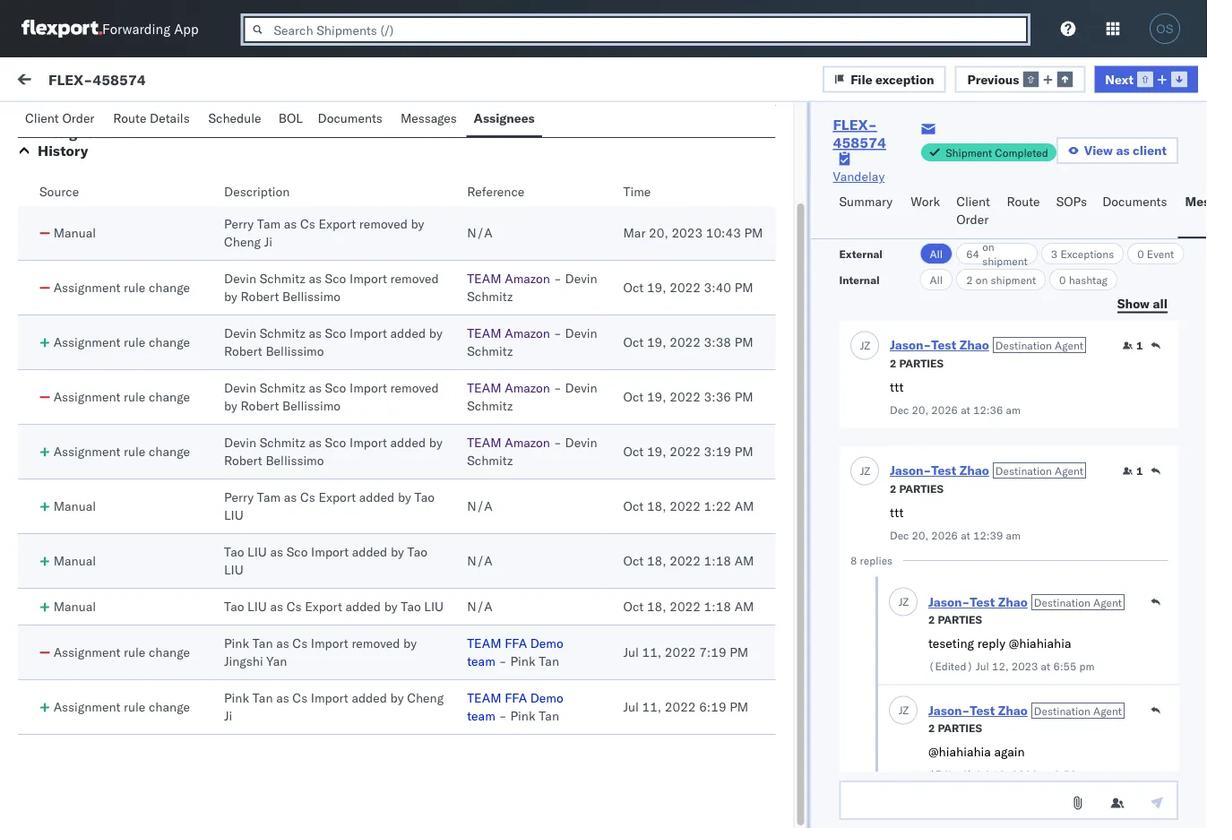 Task type: vqa. For each thing, say whether or not it's contained in the screenshot.


Task type: describe. For each thing, give the bounding box(es) containing it.
4 oct from the top
[[624, 444, 644, 460]]

import for jul 11, 2022 7:19 pm
[[311, 636, 349, 651]]

2 parties for @hiahiahia again (edited)  jul 12, 2023 at 6:56 pm
[[928, 722, 982, 735]]

jul 11, 2022 6:19 pm
[[624, 699, 749, 715]]

1 button for ttt dec 20, 2026 at 12:36 am
[[1122, 338, 1143, 353]]

2022 down the oct 18, 2022 1:22 am
[[670, 553, 701, 569]]

import for oct 19, 2022 3:36 pm
[[350, 380, 387, 396]]

dec 20, 2026, 12:35 am pst
[[410, 289, 580, 305]]

history button
[[38, 142, 88, 160]]

3:19
[[704, 444, 732, 460]]

6:19
[[700, 699, 727, 715]]

robert for oct 19, 2022 3:40 pm
[[241, 289, 279, 304]]

12:36 inside ttt dec 20, 2026 at 12:36 am
[[973, 403, 1003, 417]]

3:40
[[704, 280, 732, 295]]

1 horizontal spatial documents
[[1103, 194, 1168, 209]]

hashtag
[[1069, 273, 1108, 286]]

time
[[624, 184, 651, 199]]

export for tao liu as cs export added by tao liu
[[305, 599, 342, 615]]

ttt dec 20, 2026 at 12:39 am
[[890, 504, 1021, 542]]

n/a for perry tam as cs export removed by cheng ji
[[467, 225, 493, 241]]

pm inside @hiahiahia again (edited)  jul 12, 2023 at 6:56 pm
[[1080, 768, 1095, 782]]

12:39
[[973, 529, 1003, 542]]

2 17, from the top
[[435, 531, 455, 547]]

20, inside ttt dec 20, 2026 at 12:36 am
[[912, 403, 929, 417]]

pink tan as cs import removed by jingshi yan
[[224, 636, 417, 669]]

2022 left 7:19
[[665, 645, 696, 660]]

os
[[1157, 22, 1174, 35]]

0 vertical spatial 2023
[[672, 225, 703, 241]]

vandelay
[[833, 169, 885, 184]]

mes button
[[1179, 186, 1208, 238]]

jingshi
[[224, 654, 263, 669]]

0 horizontal spatial 12:36
[[496, 208, 531, 224]]

ffa demo team for pink tan as cs import removed by jingshi yan
[[467, 636, 564, 669]]

2023 inside @hiahiahia again (edited)  jul 12, 2023 at 6:56 pm
[[1012, 768, 1038, 782]]

0 horizontal spatial assignees button
[[39, 124, 109, 142]]

client
[[1133, 143, 1167, 158]]

6:56
[[1053, 768, 1077, 782]]

458574 inside flex- 458574 link
[[833, 134, 887, 152]]

assignment for jul 11, 2022 7:19 pm
[[53, 645, 120, 660]]

next
[[1106, 71, 1134, 87]]

11, for jul 11, 2022 7:19 pm
[[642, 645, 662, 660]]

1:18 for tao liu as sco import added by tao liu
[[704, 553, 732, 569]]

jason-test zhao button for @hiahiahia again (edited)  jul 12, 2023 at 6:56 pm
[[928, 703, 1028, 719]]

2026, left 12:35
[[458, 289, 493, 305]]

assignment rule change for oct 19, 2022 3:36 pm
[[53, 389, 190, 405]]

destination for ttt dec 20, 2026 at 12:39 am
[[996, 464, 1052, 477]]

teseting reply @hiahiahia (edited)  jul 12, 2023 at 6:55 pm
[[928, 635, 1095, 673]]

2023 inside teseting reply @hiahiahia (edited)  jul 12, 2023 at 6:55 pm
[[1012, 660, 1038, 673]]

by inside tao liu as sco import added by tao liu
[[391, 544, 404, 560]]

2 oct from the top
[[624, 334, 644, 350]]

(edited) inside @hiahiahia again (edited)  jul 12, 2023 at 6:56 pm
[[928, 768, 973, 782]]

6:55
[[1053, 660, 1077, 673]]

8, for dec 8, 2026, 6:38 pm pst
[[435, 693, 447, 708]]

cs for pink tan as cs import added by cheng ji
[[293, 690, 308, 706]]

messages button
[[394, 102, 467, 137]]

(0) for external (0)
[[79, 114, 102, 130]]

64 on shipment
[[967, 240, 1028, 268]]

1 6:47 from the top
[[496, 451, 524, 466]]

destination for ttt dec 20, 2026 at 12:36 am
[[996, 338, 1052, 352]]

jason-test zhao destination agent for ttt dec 20, 2026 at 12:36 am
[[890, 337, 1084, 353]]

0 horizontal spatial assignees
[[39, 124, 109, 142]]

5 jason-test zhao from the top
[[87, 517, 182, 533]]

pink tan as cs import added by cheng ji
[[224, 690, 444, 724]]

liu inside perry tam as cs export added by tao liu
[[224, 507, 244, 523]]

import for oct 18, 2022 1:18 am
[[311, 544, 349, 560]]

18, for tao liu as cs export added by tao liu
[[647, 599, 667, 615]]

tan up dec 8, 2026, 6:38 pm pst
[[539, 654, 559, 669]]

view as client button
[[1057, 137, 1179, 164]]

am for ttt dec 20, 2026 at 12:36 am
[[1006, 403, 1021, 417]]

route button
[[1000, 186, 1050, 238]]

sco for oct 18, 2022 1:18 am
[[287, 544, 308, 560]]

at inside @hiahiahia again (edited)  jul 12, 2023 at 6:56 pm
[[1041, 768, 1051, 782]]

rule for oct 19, 2022 3:38 pm
[[124, 334, 146, 350]]

amazon for oct 19, 2022 3:19 pm
[[505, 435, 550, 451]]

4 jason-test zhao from the top
[[87, 436, 182, 452]]

jason-test zhao destination agent for @hiahiahia again (edited)  jul 12, 2023 at 6:56 pm
[[928, 703, 1122, 719]]

tam for liu
[[257, 490, 281, 505]]

previous button
[[955, 66, 1086, 93]]

sops
[[1057, 194, 1088, 209]]

reply
[[978, 635, 1006, 651]]

2 parties for ttt dec 20, 2026 at 12:39 am
[[890, 482, 944, 496]]

@ linjia test
[[54, 709, 128, 725]]

n/a for tao liu as cs export added by tao liu
[[467, 599, 493, 615]]

cheng for pink tan as cs import added by cheng ji
[[407, 690, 444, 706]]

2026, left 12:33 on the left of page
[[458, 370, 493, 386]]

0 for 0 event
[[1138, 247, 1145, 260]]

0 horizontal spatial message
[[56, 156, 99, 169]]

bol
[[279, 110, 303, 126]]

team for oct 19, 2022 3:38 pm
[[467, 325, 502, 341]]

ttt dec 20, 2026 at 12:36 am
[[890, 379, 1021, 417]]

6 oct from the top
[[624, 553, 644, 569]]

assignment for oct 19, 2022 3:19 pm
[[53, 444, 120, 460]]

cs for pink tan as cs import removed by jingshi yan
[[293, 636, 308, 651]]

work
[[911, 194, 941, 209]]

export for perry tam as cs export removed by cheng ji
[[319, 216, 356, 232]]

manual for tao liu as cs export added by tao liu
[[53, 599, 96, 615]]

my work
[[18, 69, 98, 94]]

1 test from the top
[[54, 386, 76, 402]]

19, for oct 19, 2022 3:40 pm
[[647, 280, 667, 295]]

2 dec 17, 2026, 6:47 pm pst from the top
[[410, 531, 571, 547]]

message for message list
[[208, 114, 261, 130]]

route details
[[113, 110, 190, 126]]

3:36
[[704, 389, 732, 405]]

@hiahiahia inside @hiahiahia again (edited)  jul 12, 2023 at 6:56 pm
[[928, 744, 991, 759]]

sops button
[[1050, 186, 1096, 238]]

64
[[967, 247, 980, 260]]

linjia
[[67, 709, 100, 725]]

pink inside pink tan as cs import removed by jingshi yan
[[224, 636, 249, 651]]

10:43
[[706, 225, 741, 241]]

19, for oct 19, 2022 3:19 pm
[[647, 444, 667, 460]]

bol button
[[272, 102, 311, 137]]

1 button for ttt dec 20, 2026 at 12:39 am
[[1122, 464, 1143, 478]]

message button
[[126, 57, 216, 106]]

3
[[1052, 247, 1058, 260]]

devin schmitz as sco import added by robert bellissimo for oct 19, 2022 3:19 pm
[[224, 435, 443, 468]]

ttt inside "ttt dec 20, 2026 at 12:39 am"
[[890, 504, 904, 520]]

20, for dec 20, 2026, 12:35 am pst
[[435, 289, 455, 305]]

export for perry tam as cs export added by tao liu
[[319, 490, 356, 505]]

internal (0)
[[120, 114, 191, 130]]

tao liu as sco import added by tao liu
[[224, 544, 428, 578]]

route details button
[[106, 102, 201, 137]]

2022 left 3:38
[[670, 334, 701, 350]]

@hiahiahia again (edited)  jul 12, 2023 at 6:56 pm
[[928, 744, 1095, 782]]

dec 8, 2026, 6:39 pm pst
[[410, 612, 563, 628]]

next button
[[1095, 66, 1199, 93]]

vandelay link
[[833, 168, 885, 186]]

at inside "ttt dec 20, 2026 at 12:39 am"
[[961, 529, 970, 542]]

3 oct from the top
[[624, 389, 644, 405]]

perry tam as cs export added by tao liu
[[224, 490, 435, 523]]

show
[[1118, 295, 1150, 311]]

show all
[[1118, 295, 1168, 311]]

as inside perry tam as cs export added by tao liu
[[284, 490, 297, 505]]

again
[[994, 744, 1025, 759]]

by inside perry tam as cs export removed by cheng ji
[[411, 216, 424, 232]]

0 event
[[1138, 247, 1175, 260]]

1 jason-test zhao from the top
[[87, 194, 182, 210]]

0 vertical spatial client order button
[[18, 102, 106, 137]]

2 down 64
[[967, 273, 973, 286]]

external (0) button
[[22, 106, 113, 141]]

rule for jul 11, 2022 6:19 pm
[[124, 699, 146, 715]]

2 parties for teseting reply @hiahiahia (edited)  jul 12, 2023 at 6:55 pm
[[928, 613, 982, 627]]

reference
[[467, 184, 525, 199]]

rule for oct 19, 2022 3:40 pm
[[124, 280, 146, 295]]

1 horizontal spatial assignees
[[474, 110, 535, 126]]

as inside perry tam as cs export removed by cheng ji
[[284, 216, 297, 232]]

0 horizontal spatial documents
[[318, 110, 383, 126]]

at inside ttt dec 20, 2026 at 12:36 am
[[961, 403, 970, 417]]

2026, down dec 20, 2026, 12:33 am pst
[[458, 451, 493, 466]]

message list
[[208, 114, 286, 130]]

removed for oct 19, 2022 3:36 pm
[[391, 380, 439, 396]]

8 replies
[[850, 554, 893, 568]]

sco for oct 19, 2022 3:36 pm
[[325, 380, 346, 396]]

n/a for perry tam as cs export added by tao liu
[[467, 499, 493, 514]]

oct 19, 2022 3:38 pm
[[624, 334, 754, 350]]

sco for oct 19, 2022 3:19 pm
[[325, 435, 346, 451]]

internal for internal (0)
[[120, 114, 164, 130]]

2 6:47 from the top
[[496, 531, 524, 547]]

summary button
[[832, 186, 904, 238]]

18, for perry tam as cs export added by tao liu
[[647, 499, 667, 514]]

mes
[[1186, 194, 1208, 209]]

work for my
[[51, 69, 98, 94]]

@ for @ tao liu
[[54, 629, 64, 644]]

schedule button
[[201, 102, 272, 137]]

1 resize handle column header from the left
[[380, 150, 402, 828]]

agent for ttt dec 20, 2026 at 12:36 am
[[1055, 338, 1084, 352]]

forwarding
[[102, 20, 171, 37]]

on for 2
[[976, 273, 988, 286]]

destination for teseting reply @hiahiahia (edited)  jul 12, 2023 at 6:55 pm
[[1034, 596, 1091, 609]]

as inside pink tan as cs import added by cheng ji
[[276, 690, 289, 706]]

ttt inside ttt dec 20, 2026 at 12:36 am
[[890, 379, 904, 395]]

amazon for oct 19, 2022 3:40 pm
[[505, 271, 550, 286]]

1 horizontal spatial documents button
[[1096, 186, 1179, 238]]

history
[[38, 142, 88, 160]]

by inside perry tam as cs export added by tao liu
[[398, 490, 411, 505]]

dec inside ttt dec 20, 2026 at 12:36 am
[[890, 403, 909, 417]]

order for 'client order' button to the top
[[62, 110, 95, 126]]

devin schmitz as sco import removed by robert bellissimo for oct 19, 2022 3:40 pm
[[224, 271, 439, 304]]

mar 20, 2023 10:43 pm
[[624, 225, 763, 241]]

related work item/shipment
[[932, 156, 1072, 169]]

oct 19, 2022 3:36 pm
[[624, 389, 754, 405]]

am for ttt dec 20, 2026 at 12:39 am
[[1006, 529, 1021, 542]]

forwarding app link
[[22, 20, 199, 38]]

item/shipment
[[998, 156, 1072, 169]]

manual for tao liu as sco import added by tao liu
[[53, 553, 96, 569]]

exceptions
[[1061, 247, 1115, 260]]

event
[[1147, 247, 1175, 260]]

2022 left 1:22
[[670, 499, 701, 514]]

rule for oct 19, 2022 3:36 pm
[[124, 389, 146, 405]]

manual for perry tam as cs export added by tao liu
[[53, 499, 96, 514]]

2026, left '6:39'
[[450, 612, 485, 628]]

jason-test zhao button for ttt dec 20, 2026 at 12:36 am
[[890, 337, 989, 353]]

3 jason-test zhao from the top
[[87, 356, 182, 371]]

by inside pink tan as cs import added by cheng ji
[[391, 690, 404, 706]]

assignment rule change for jul 11, 2022 7:19 pm
[[53, 645, 190, 660]]

view as client
[[1085, 143, 1167, 158]]

shipment for 2 on shipment
[[991, 273, 1037, 286]]

flex-458574
[[48, 70, 146, 88]]

agent for ttt dec 20, 2026 at 12:39 am
[[1055, 464, 1084, 477]]

devin schmitz as sco import removed by robert bellissimo for oct 19, 2022 3:36 pm
[[224, 380, 439, 414]]

0 hashtag
[[1060, 273, 1108, 286]]

2026, left 6:38
[[450, 693, 485, 708]]

@hiahiahia inside teseting reply @hiahiahia (edited)  jul 12, 2023 at 6:55 pm
[[1009, 635, 1071, 651]]

4 resize handle column header from the left
[[1162, 150, 1184, 828]]

bellissimo for oct 19, 2022 3:38 pm
[[266, 343, 324, 359]]

internal (0) button
[[113, 106, 201, 141]]

2022 left 3:36
[[670, 389, 701, 405]]



Task type: locate. For each thing, give the bounding box(es) containing it.
1 ffa demo team from the top
[[467, 636, 564, 669]]

oct
[[624, 280, 644, 295], [624, 334, 644, 350], [624, 389, 644, 405], [624, 444, 644, 460], [624, 499, 644, 514], [624, 553, 644, 569], [624, 599, 644, 615]]

import inside pink tan as cs import added by cheng ji
[[311, 690, 349, 706]]

devin schmitz for oct 19, 2022 3:36 pm
[[467, 380, 598, 414]]

change for oct 19, 2022 3:19 pm
[[149, 444, 190, 460]]

2 parties up @hiahiahia again (edited)  jul 12, 2023 at 6:56 pm
[[928, 722, 982, 735]]

1 horizontal spatial client
[[957, 194, 991, 209]]

import inside pink tan as cs import removed by jingshi yan
[[311, 636, 349, 651]]

12:35
[[496, 289, 531, 305]]

1 dec 17, 2026, 6:47 pm pst from the top
[[410, 451, 571, 466]]

1 horizontal spatial client order button
[[950, 186, 1000, 238]]

2022 left 6:19
[[665, 699, 696, 715]]

1 horizontal spatial work
[[972, 156, 995, 169]]

2026, up dec 8, 2026, 6:39 pm pst
[[458, 531, 493, 547]]

oct up jul 11, 2022 7:19 pm
[[624, 599, 644, 615]]

1 vertical spatial shipment
[[991, 273, 1037, 286]]

1 @ from the top
[[54, 629, 64, 644]]

all button left 64
[[920, 243, 953, 265]]

added inside perry tam as cs export added by tao liu
[[359, 490, 395, 505]]

2026,
[[458, 208, 493, 224], [458, 289, 493, 305], [458, 370, 493, 386], [458, 451, 493, 466], [458, 531, 493, 547], [450, 612, 485, 628], [450, 693, 485, 708]]

@ tao liu
[[54, 629, 111, 644]]

0 vertical spatial cheng
[[224, 234, 261, 250]]

11,
[[642, 645, 662, 660], [642, 699, 662, 715]]

client down my
[[25, 110, 59, 126]]

2 vertical spatial export
[[305, 599, 342, 615]]

all for 64
[[930, 247, 943, 260]]

client order up 64
[[957, 194, 991, 227]]

tan up the yan on the bottom of page
[[253, 636, 273, 651]]

6 team from the top
[[467, 690, 502, 706]]

as inside pink tan as cs import removed by jingshi yan
[[276, 636, 289, 651]]

1 vertical spatial client
[[957, 194, 991, 209]]

0 vertical spatial shipment
[[983, 254, 1028, 268]]

2 for teseting reply @hiahiahia (edited)  jul 12, 2023 at 6:55 pm
[[928, 613, 935, 627]]

4 change from the top
[[149, 444, 190, 460]]

message left list
[[208, 114, 261, 130]]

4 assignment rule change from the top
[[53, 444, 190, 460]]

2 parties button for ttt dec 20, 2026 at 12:39 am
[[890, 481, 944, 496]]

export inside perry tam as cs export removed by cheng ji
[[319, 216, 356, 232]]

file exception
[[851, 71, 935, 87]]

yan
[[267, 654, 287, 669]]

added inside pink tan as cs import added by cheng ji
[[352, 690, 387, 706]]

assignment
[[53, 280, 120, 295], [53, 334, 120, 350], [53, 389, 120, 405], [53, 444, 120, 460], [53, 645, 120, 660], [53, 699, 120, 715]]

1 vertical spatial (edited)
[[928, 768, 973, 782]]

2 resize handle column header from the left
[[641, 150, 662, 828]]

zhao
[[154, 194, 182, 210], [154, 275, 182, 291], [960, 337, 989, 353], [154, 356, 182, 371], [154, 436, 182, 452], [960, 463, 989, 478], [154, 517, 182, 533], [998, 594, 1028, 610], [154, 598, 182, 613], [154, 678, 182, 694], [998, 703, 1028, 719]]

7 oct from the top
[[624, 599, 644, 615]]

message list button
[[201, 106, 293, 141]]

1 vertical spatial route
[[1007, 194, 1041, 209]]

2 parties up teseting
[[928, 613, 982, 627]]

1 vertical spatial 1
[[1137, 464, 1143, 478]]

dec 20, 2026, 12:33 am pst
[[410, 370, 580, 386]]

18, up jul 11, 2022 7:19 pm
[[647, 599, 667, 615]]

at
[[961, 403, 970, 417], [961, 529, 970, 542], [1041, 660, 1051, 673], [1041, 768, 1051, 782]]

destination up 6:55 on the right bottom of the page
[[1034, 596, 1091, 609]]

1 (edited) from the top
[[928, 660, 973, 673]]

19, left 3:38
[[647, 334, 667, 350]]

jason-test zhao button for teseting reply @hiahiahia (edited)  jul 12, 2023 at 6:55 pm
[[928, 594, 1028, 610]]

1 vertical spatial test
[[54, 467, 76, 483]]

demo for jul 11, 2022 6:19 pm
[[530, 690, 564, 706]]

1 horizontal spatial 0
[[1138, 247, 1145, 260]]

1 vertical spatial order
[[957, 212, 989, 227]]

6 jason-test zhao from the top
[[87, 598, 182, 613]]

change for jul 11, 2022 6:19 pm
[[149, 699, 190, 715]]

11, left 6:19
[[642, 699, 662, 715]]

as
[[1117, 143, 1130, 158], [284, 216, 297, 232], [309, 271, 322, 286], [309, 325, 322, 341], [309, 380, 322, 396], [309, 435, 322, 451], [284, 490, 297, 505], [270, 544, 283, 560], [270, 599, 283, 615], [276, 636, 289, 651], [276, 690, 289, 706]]

2 rule from the top
[[124, 334, 146, 350]]

agent for teseting reply @hiahiahia (edited)  jul 12, 2023 at 6:55 pm
[[1093, 596, 1122, 609]]

0 vertical spatial @
[[54, 629, 64, 644]]

2023 left the 10:43
[[672, 225, 703, 241]]

perry inside perry tam as cs export added by tao liu
[[224, 490, 254, 505]]

1 vertical spatial client order button
[[950, 186, 1000, 238]]

oct down oct 19, 2022 3:19 pm
[[624, 499, 644, 514]]

1 oct from the top
[[624, 280, 644, 295]]

removed inside pink tan as cs import removed by jingshi yan
[[352, 636, 400, 651]]

5 assignment rule change from the top
[[53, 645, 190, 660]]

0 vertical spatial perry
[[224, 216, 254, 232]]

1 horizontal spatial client order
[[957, 194, 991, 227]]

demo right 6:38
[[530, 690, 564, 706]]

2 ffa from the top
[[505, 690, 527, 706]]

1 vertical spatial on
[[976, 273, 988, 286]]

2 team from the top
[[467, 708, 496, 724]]

1 vertical spatial - pink tan
[[499, 708, 559, 724]]

(0) inside button
[[167, 114, 191, 130]]

0 vertical spatial 17,
[[435, 451, 455, 466]]

3:38
[[704, 334, 732, 350]]

team amazon - for oct 19, 2022 3:36 pm
[[467, 380, 562, 396]]

2 oct 18, 2022 1:18 am from the top
[[624, 599, 754, 615]]

robert for oct 19, 2022 3:38 pm
[[224, 343, 262, 359]]

client order for bottommost 'client order' button
[[957, 194, 991, 227]]

1 vertical spatial documents button
[[1096, 186, 1179, 238]]

0 vertical spatial documents button
[[311, 102, 394, 137]]

oct down mar
[[624, 280, 644, 295]]

2026 inside "ttt dec 20, 2026 at 12:39 am"
[[931, 529, 958, 542]]

0 vertical spatial 2026
[[931, 403, 958, 417]]

1 horizontal spatial route
[[1007, 194, 1041, 209]]

work up external (0)
[[51, 69, 98, 94]]

2 1 from the top
[[1137, 464, 1143, 478]]

shipment for 64 on shipment
[[983, 254, 1028, 268]]

0 left event
[[1138, 247, 1145, 260]]

4 rule from the top
[[124, 444, 146, 460]]

12, inside teseting reply @hiahiahia (edited)  jul 12, 2023 at 6:55 pm
[[992, 660, 1009, 673]]

1 horizontal spatial @hiahiahia
[[1009, 635, 1071, 651]]

2022 up jul 11, 2022 7:19 pm
[[670, 599, 701, 615]]

5 team from the top
[[467, 636, 502, 651]]

1 all button from the top
[[920, 243, 953, 265]]

all for 2
[[930, 273, 943, 286]]

import for oct 19, 2022 3:19 pm
[[350, 435, 387, 451]]

change for oct 19, 2022 3:36 pm
[[149, 389, 190, 405]]

19,
[[647, 280, 667, 295], [647, 334, 667, 350], [647, 389, 667, 405], [647, 444, 667, 460]]

2 @ from the top
[[54, 709, 64, 725]]

(edited) inside teseting reply @hiahiahia (edited)  jul 12, 2023 at 6:55 pm
[[928, 660, 973, 673]]

devin schmitz for oct 19, 2022 3:38 pm
[[467, 325, 598, 359]]

import for oct 19, 2022 3:40 pm
[[350, 271, 387, 286]]

cs
[[300, 216, 315, 232], [300, 490, 315, 505], [287, 599, 302, 615], [293, 636, 308, 651], [293, 690, 308, 706]]

message up route details
[[133, 74, 186, 89]]

12, inside @hiahiahia again (edited)  jul 12, 2023 at 6:56 pm
[[992, 768, 1009, 782]]

1 vertical spatial work
[[972, 156, 995, 169]]

5 change from the top
[[149, 645, 190, 660]]

tam inside perry tam as cs export removed by cheng ji
[[257, 216, 281, 232]]

jason-test zhao destination agent up again
[[928, 703, 1122, 719]]

1 change from the top
[[149, 280, 190, 295]]

message up source at the left top of page
[[56, 156, 99, 169]]

z
[[65, 196, 70, 207], [65, 277, 70, 288], [864, 338, 870, 352], [65, 358, 70, 369], [65, 438, 70, 449], [864, 464, 870, 477], [65, 519, 70, 530], [903, 595, 909, 608], [65, 600, 70, 611], [65, 680, 70, 692], [903, 703, 909, 717]]

jason-test zhao button up 'reply'
[[928, 594, 1028, 610]]

2 change from the top
[[149, 334, 190, 350]]

added inside tao liu as sco import added by tao liu
[[352, 544, 388, 560]]

internal
[[120, 114, 164, 130], [840, 273, 880, 286]]

1 manual from the top
[[53, 225, 96, 241]]

export inside perry tam as cs export added by tao liu
[[319, 490, 356, 505]]

bellissimo for oct 19, 2022 3:19 pm
[[266, 453, 324, 468]]

2 all from the top
[[930, 273, 943, 286]]

3 18, from the top
[[647, 599, 667, 615]]

0 vertical spatial 0
[[1138, 247, 1145, 260]]

0 vertical spatial external
[[29, 114, 76, 130]]

all left 64
[[930, 247, 943, 260]]

cs inside perry tam as cs export added by tao liu
[[300, 490, 315, 505]]

2 vertical spatial 18,
[[647, 599, 667, 615]]

2 parties button for ttt dec 20, 2026 at 12:36 am
[[890, 355, 944, 371]]

0 vertical spatial all
[[930, 247, 943, 260]]

8,
[[435, 612, 447, 628], [435, 693, 447, 708]]

external inside button
[[29, 114, 76, 130]]

1 devin schmitz from the top
[[467, 271, 598, 304]]

cheng down description
[[224, 234, 261, 250]]

1 vertical spatial 12,
[[992, 768, 1009, 782]]

assignees button up the reference
[[467, 102, 542, 137]]

cs for tao liu as cs export added by tao liu
[[287, 599, 302, 615]]

1 vertical spatial 17,
[[435, 531, 455, 547]]

import for oct 19, 2022 3:38 pm
[[350, 325, 387, 341]]

internal inside internal (0) button
[[120, 114, 164, 130]]

parties up ttt dec 20, 2026 at 12:36 am
[[899, 357, 944, 370]]

ttt
[[54, 225, 68, 241], [54, 306, 68, 321], [890, 379, 904, 395], [890, 504, 904, 520]]

1 vertical spatial 1 button
[[1122, 464, 1143, 478]]

pink inside pink tan as cs import added by cheng ji
[[224, 690, 249, 706]]

jul 11, 2022 7:19 pm
[[624, 645, 749, 660]]

destination for @hiahiahia again (edited)  jul 12, 2023 at 6:56 pm
[[1034, 704, 1091, 718]]

perry for perry tam as cs export added by tao liu
[[224, 490, 254, 505]]

0 horizontal spatial client order
[[25, 110, 95, 126]]

2 18, from the top
[[647, 553, 667, 569]]

11, left 7:19
[[642, 645, 662, 660]]

parties for ttt dec 20, 2026 at 12:39 am
[[899, 482, 944, 496]]

perry inside perry tam as cs export removed by cheng ji
[[224, 216, 254, 232]]

1 team from the top
[[467, 271, 502, 286]]

0 horizontal spatial 0
[[1060, 273, 1067, 286]]

amazon for oct 19, 2022 3:36 pm
[[505, 380, 550, 396]]

assignment for oct 19, 2022 3:36 pm
[[53, 389, 120, 405]]

1 vertical spatial ji
[[224, 708, 232, 724]]

source
[[39, 184, 79, 199]]

20, inside "ttt dec 20, 2026 at 12:39 am"
[[912, 529, 929, 542]]

manual for perry tam as cs export removed by cheng ji
[[53, 225, 96, 241]]

previous
[[968, 71, 1020, 87]]

(0) inside button
[[79, 114, 102, 130]]

2 parties button up @hiahiahia again (edited)  jul 12, 2023 at 6:56 pm
[[928, 720, 982, 736]]

import inside tao liu as sco import added by tao liu
[[311, 544, 349, 560]]

3 exceptions
[[1052, 247, 1115, 260]]

0 vertical spatial (edited)
[[928, 660, 973, 673]]

1 vertical spatial export
[[319, 490, 356, 505]]

order
[[62, 110, 95, 126], [957, 212, 989, 227]]

shipment inside 64 on shipment
[[983, 254, 1028, 268]]

jul inside @hiahiahia again (edited)  jul 12, 2023 at 6:56 pm
[[976, 768, 989, 782]]

0 vertical spatial devin schmitz as sco import removed by robert bellissimo
[[224, 271, 439, 304]]

ji down description
[[264, 234, 272, 250]]

on down 64
[[976, 273, 988, 286]]

2 parties button up ttt dec 20, 2026 at 12:36 am
[[890, 355, 944, 371]]

0 vertical spatial client
[[25, 110, 59, 126]]

team amazon - for oct 19, 2022 3:40 pm
[[467, 271, 562, 286]]

0 vertical spatial oct 18, 2022 1:18 am
[[624, 553, 754, 569]]

18, for tao liu as sco import added by tao liu
[[647, 553, 667, 569]]

1 11, from the top
[[642, 645, 662, 660]]

1 horizontal spatial ji
[[264, 234, 272, 250]]

dec inside "ttt dec 20, 2026 at 12:39 am"
[[890, 529, 909, 542]]

am inside "ttt dec 20, 2026 at 12:39 am"
[[1006, 529, 1021, 542]]

19, for oct 19, 2022 3:38 pm
[[647, 334, 667, 350]]

summary
[[840, 194, 893, 209]]

@ for @ linjia test
[[54, 709, 64, 725]]

pm inside teseting reply @hiahiahia (edited)  jul 12, 2023 at 6:55 pm
[[1080, 660, 1095, 673]]

1
[[1137, 339, 1143, 352], [1137, 464, 1143, 478]]

1 horizontal spatial 12:36
[[973, 403, 1003, 417]]

8, for dec 8, 2026, 6:39 pm pst
[[435, 612, 447, 628]]

19, left 3:36
[[647, 389, 667, 405]]

2 pm from the top
[[1080, 768, 1095, 782]]

on right 64
[[983, 240, 995, 253]]

by inside pink tan as cs import removed by jingshi yan
[[404, 636, 417, 651]]

6:39
[[489, 612, 516, 628]]

0 vertical spatial - pink tan
[[499, 654, 559, 669]]

jason-
[[87, 194, 127, 210], [87, 275, 127, 291], [890, 337, 931, 353], [87, 356, 127, 371], [87, 436, 127, 452], [890, 463, 931, 478], [87, 517, 127, 533], [928, 594, 970, 610], [87, 598, 127, 613], [87, 678, 127, 694], [928, 703, 970, 719]]

tam for ji
[[257, 216, 281, 232]]

0 vertical spatial work
[[51, 69, 98, 94]]

12, down again
[[992, 768, 1009, 782]]

details
[[150, 110, 190, 126]]

file
[[851, 71, 873, 87]]

4 assignment from the top
[[53, 444, 120, 460]]

all left 2 on shipment
[[930, 273, 943, 286]]

ji inside pink tan as cs import added by cheng ji
[[224, 708, 232, 724]]

list
[[264, 114, 286, 130]]

n/a
[[467, 225, 493, 241], [467, 499, 493, 514], [467, 553, 493, 569], [467, 599, 493, 615]]

2 up "ttt dec 20, 2026 at 12:39 am"
[[890, 482, 897, 496]]

parties for ttt dec 20, 2026 at 12:36 am
[[899, 357, 944, 370]]

1 17, from the top
[[435, 451, 455, 466]]

8
[[850, 554, 857, 568]]

liu
[[224, 507, 244, 523], [248, 544, 267, 560], [224, 562, 244, 578], [248, 599, 267, 615], [424, 599, 444, 615], [91, 629, 111, 644]]

1 vertical spatial @
[[54, 709, 64, 725]]

jason-test zhao destination agent for teseting reply @hiahiahia (edited)  jul 12, 2023 at 6:55 pm
[[928, 594, 1122, 610]]

oct up "oct 19, 2022 3:36 pm"
[[624, 334, 644, 350]]

1 horizontal spatial order
[[957, 212, 989, 227]]

0 vertical spatial ffa
[[505, 636, 527, 651]]

2 up @hiahiahia again (edited)  jul 12, 2023 at 6:56 pm
[[928, 722, 935, 735]]

1 vertical spatial external
[[840, 247, 883, 260]]

message for message button on the left top of page
[[133, 74, 186, 89]]

1 am from the top
[[1006, 403, 1021, 417]]

assignees down my work
[[39, 124, 109, 142]]

tam
[[257, 216, 281, 232], [257, 490, 281, 505]]

4 manual from the top
[[53, 599, 96, 615]]

2 devin schmitz as sco import added by robert bellissimo from the top
[[224, 435, 443, 468]]

ji inside perry tam as cs export removed by cheng ji
[[264, 234, 272, 250]]

jul left 6:56
[[976, 768, 989, 782]]

devin schmitz for oct 19, 2022 3:19 pm
[[467, 435, 598, 468]]

2026 inside ttt dec 20, 2026 at 12:36 am
[[931, 403, 958, 417]]

1 1:18 from the top
[[704, 553, 732, 569]]

sco
[[325, 271, 346, 286], [325, 325, 346, 341], [325, 380, 346, 396], [325, 435, 346, 451], [287, 544, 308, 560]]

1 vertical spatial 0
[[1060, 273, 1067, 286]]

0 horizontal spatial @hiahiahia
[[928, 744, 991, 759]]

None text field
[[840, 781, 1179, 820]]

3 assignment from the top
[[53, 389, 120, 405]]

2 - pink tan from the top
[[499, 708, 559, 724]]

1 2026 from the top
[[931, 403, 958, 417]]

destination up 12:39
[[996, 464, 1052, 477]]

shipment down 64 on shipment
[[991, 273, 1037, 286]]

Search Shipments (/) text field
[[243, 16, 1028, 43]]

ji for perry
[[264, 234, 272, 250]]

work button
[[904, 186, 950, 238]]

458574
[[93, 70, 146, 88], [833, 134, 887, 152], [969, 208, 1015, 224], [969, 289, 1015, 305], [969, 451, 1015, 466], [969, 531, 1015, 547], [969, 612, 1015, 628], [969, 693, 1015, 708], [969, 773, 1015, 789]]

0 vertical spatial 1:18
[[704, 553, 732, 569]]

sco inside tao liu as sco import added by tao liu
[[287, 544, 308, 560]]

1 vertical spatial 11,
[[642, 699, 662, 715]]

ji down jingshi
[[224, 708, 232, 724]]

amazon
[[505, 271, 550, 286], [505, 325, 550, 341], [505, 380, 550, 396], [505, 435, 550, 451]]

destination down 6:55 on the right bottom of the page
[[1034, 704, 1091, 718]]

2 assignment rule change from the top
[[53, 334, 190, 350]]

j z
[[61, 196, 70, 207], [61, 277, 70, 288], [860, 338, 870, 352], [61, 358, 70, 369], [61, 438, 70, 449], [860, 464, 870, 477], [61, 519, 70, 530], [899, 595, 909, 608], [61, 600, 70, 611], [61, 680, 70, 692], [899, 703, 909, 717]]

completed
[[995, 146, 1049, 159]]

change for oct 19, 2022 3:38 pm
[[149, 334, 190, 350]]

as inside button
[[1117, 143, 1130, 158]]

2 for @hiahiahia again (edited)  jul 12, 2023 at 6:56 pm
[[928, 722, 935, 735]]

at inside teseting reply @hiahiahia (edited)  jul 12, 2023 at 6:55 pm
[[1041, 660, 1051, 673]]

1 rule from the top
[[124, 280, 146, 295]]

jul inside teseting reply @hiahiahia (edited)  jul 12, 2023 at 6:55 pm
[[976, 660, 989, 673]]

devin
[[224, 271, 256, 286], [565, 271, 598, 286], [224, 325, 256, 341], [565, 325, 598, 341], [224, 380, 256, 396], [565, 380, 598, 396], [224, 435, 256, 451], [565, 435, 598, 451]]

oct 18, 2022 1:18 am down the oct 18, 2022 1:22 am
[[624, 553, 754, 569]]

2 devin schmitz as sco import removed by robert bellissimo from the top
[[224, 380, 439, 414]]

0 vertical spatial 11,
[[642, 645, 662, 660]]

exception
[[876, 71, 935, 87]]

1 vertical spatial 8,
[[435, 693, 447, 708]]

1 (0) from the left
[[79, 114, 102, 130]]

5 oct from the top
[[624, 499, 644, 514]]

1 vertical spatial team
[[467, 708, 496, 724]]

0 vertical spatial am
[[1006, 403, 1021, 417]]

my
[[18, 69, 46, 94]]

documents button up 0 event
[[1096, 186, 1179, 238]]

8, left '6:39'
[[435, 612, 447, 628]]

external for external (0)
[[29, 114, 76, 130]]

0 horizontal spatial order
[[62, 110, 95, 126]]

devin schmitz
[[467, 271, 598, 304], [467, 325, 598, 359], [467, 380, 598, 414], [467, 435, 598, 468]]

2 parties for ttt dec 20, 2026 at 12:36 am
[[890, 357, 944, 370]]

cheng
[[224, 234, 261, 250], [407, 690, 444, 706]]

2 n/a from the top
[[467, 499, 493, 514]]

shipment up 2 on shipment
[[983, 254, 1028, 268]]

team
[[467, 271, 502, 286], [467, 325, 502, 341], [467, 380, 502, 396], [467, 435, 502, 451], [467, 636, 502, 651], [467, 690, 502, 706]]

1 vertical spatial 18,
[[647, 553, 667, 569]]

team amazon - for oct 19, 2022 3:19 pm
[[467, 435, 562, 451]]

3 team from the top
[[467, 380, 502, 396]]

2022 left 3:19
[[670, 444, 701, 460]]

8, left 6:38
[[435, 693, 447, 708]]

am
[[535, 208, 554, 224], [535, 289, 554, 305], [535, 370, 554, 386], [735, 499, 754, 514], [735, 553, 754, 569], [735, 599, 754, 615]]

cs inside perry tam as cs export removed by cheng ji
[[300, 216, 315, 232]]

resize handle column header
[[380, 150, 402, 828], [641, 150, 662, 828], [901, 150, 923, 828], [1162, 150, 1184, 828]]

2 demo from the top
[[530, 690, 564, 706]]

show all button
[[1107, 291, 1179, 317]]

0 vertical spatial client order
[[25, 110, 95, 126]]

as inside tao liu as sco import added by tao liu
[[270, 544, 283, 560]]

assignees up the reference
[[474, 110, 535, 126]]

0 horizontal spatial internal
[[120, 114, 164, 130]]

1 horizontal spatial external
[[840, 247, 883, 260]]

2 assignment from the top
[[53, 334, 120, 350]]

sco for oct 19, 2022 3:38 pm
[[325, 325, 346, 341]]

0 vertical spatial on
[[983, 240, 995, 253]]

devin schmitz as sco import removed by robert bellissimo
[[224, 271, 439, 304], [224, 380, 439, 414]]

parties for @hiahiahia again (edited)  jul 12, 2023 at 6:56 pm
[[938, 722, 982, 735]]

0 vertical spatial test
[[54, 386, 76, 402]]

@hiahiahia
[[1009, 635, 1071, 651], [928, 744, 991, 759]]

3 change from the top
[[149, 389, 190, 405]]

1 amazon from the top
[[505, 271, 550, 286]]

@hiahiahia up 6:55 on the right bottom of the page
[[1009, 635, 1071, 651]]

external (0)
[[29, 114, 102, 130]]

parties up "ttt dec 20, 2026 at 12:39 am"
[[899, 482, 944, 496]]

all button left 2 on shipment
[[920, 269, 953, 291]]

all button for 2
[[920, 269, 953, 291]]

1 demo from the top
[[530, 636, 564, 651]]

work right related
[[972, 156, 995, 169]]

0 horizontal spatial ji
[[224, 708, 232, 724]]

1:18 for tao liu as cs export added by tao liu
[[704, 599, 732, 615]]

robert for oct 19, 2022 3:19 pm
[[224, 453, 262, 468]]

0 vertical spatial internal
[[120, 114, 164, 130]]

tan inside pink tan as cs import removed by jingshi yan
[[253, 636, 273, 651]]

2 manual from the top
[[53, 499, 96, 514]]

jason-test zhao button up again
[[928, 703, 1028, 719]]

1 8, from the top
[[435, 612, 447, 628]]

oct down the oct 18, 2022 1:22 am
[[624, 553, 644, 569]]

external
[[29, 114, 76, 130], [840, 247, 883, 260]]

6 change from the top
[[149, 699, 190, 715]]

2 (0) from the left
[[167, 114, 191, 130]]

2 12, from the top
[[992, 768, 1009, 782]]

route for route details
[[113, 110, 147, 126]]

1 oct 18, 2022 1:18 am from the top
[[624, 553, 754, 569]]

6 rule from the top
[[124, 699, 146, 715]]

4 team amazon - from the top
[[467, 435, 562, 451]]

messages
[[401, 110, 457, 126]]

0 horizontal spatial cheng
[[224, 234, 261, 250]]

tam inside perry tam as cs export added by tao liu
[[257, 490, 281, 505]]

cheng inside perry tam as cs export removed by cheng ji
[[224, 234, 261, 250]]

forwarding app
[[102, 20, 199, 37]]

1 ffa from the top
[[505, 636, 527, 651]]

jul
[[624, 645, 639, 660], [976, 660, 989, 673], [624, 699, 639, 715], [976, 768, 989, 782]]

external down summary button
[[840, 247, 883, 260]]

2 up ttt dec 20, 2026 at 12:36 am
[[890, 357, 897, 370]]

jul down jul 11, 2022 7:19 pm
[[624, 699, 639, 715]]

1 pm from the top
[[1080, 660, 1095, 673]]

0 vertical spatial 1
[[1137, 339, 1143, 352]]

2
[[967, 273, 973, 286], [890, 357, 897, 370], [890, 482, 897, 496], [928, 613, 935, 627], [928, 722, 935, 735]]

flex- 458574 link
[[833, 116, 922, 152]]

0 horizontal spatial client
[[25, 110, 59, 126]]

4 n/a from the top
[[467, 599, 493, 615]]

2 perry from the top
[[224, 490, 254, 505]]

0 vertical spatial 8,
[[435, 612, 447, 628]]

change for oct 19, 2022 3:40 pm
[[149, 280, 190, 295]]

all button
[[920, 243, 953, 265], [920, 269, 953, 291]]

pm right 6:56
[[1080, 768, 1095, 782]]

1 vertical spatial documents
[[1103, 194, 1168, 209]]

removed for jul 11, 2022 7:19 pm
[[352, 636, 400, 651]]

1 team amazon - from the top
[[467, 271, 562, 286]]

assignment for oct 19, 2022 3:38 pm
[[53, 334, 120, 350]]

2 parties button for teseting reply @hiahiahia (edited)  jul 12, 2023 at 6:55 pm
[[928, 611, 982, 627]]

client order up history
[[25, 110, 95, 126]]

1 horizontal spatial message
[[133, 74, 186, 89]]

assignment for jul 11, 2022 6:19 pm
[[53, 699, 120, 715]]

1 horizontal spatial cheng
[[407, 690, 444, 706]]

team amazon - for oct 19, 2022 3:38 pm
[[467, 325, 562, 341]]

1 assignment rule change from the top
[[53, 280, 190, 295]]

documents button right bol
[[311, 102, 394, 137]]

dec 17, 2026, 6:47 pm pst
[[410, 451, 571, 466], [410, 531, 571, 547]]

tam up tao liu as sco import added by tao liu
[[257, 490, 281, 505]]

os button
[[1145, 8, 1186, 49]]

bellissimo for oct 19, 2022 3:36 pm
[[282, 398, 341, 414]]

tao inside perry tam as cs export added by tao liu
[[415, 490, 435, 505]]

0 vertical spatial ffa demo team
[[467, 636, 564, 669]]

2 parties button up "ttt dec 20, 2026 at 12:39 am"
[[890, 481, 944, 496]]

3 resize handle column header from the left
[[901, 150, 923, 828]]

jul up jul 11, 2022 6:19 pm
[[624, 645, 639, 660]]

2 team amazon - from the top
[[467, 325, 562, 341]]

- pink tan for jul 11, 2022 7:19 pm
[[499, 654, 559, 669]]

demo for jul 11, 2022 7:19 pm
[[530, 636, 564, 651]]

route
[[113, 110, 147, 126], [1007, 194, 1041, 209]]

0 vertical spatial @hiahiahia
[[1009, 635, 1071, 651]]

jason-test zhao button up "ttt dec 20, 2026 at 12:39 am"
[[890, 463, 989, 478]]

2 test from the top
[[54, 467, 76, 483]]

7 jason-test zhao from the top
[[87, 678, 182, 694]]

2 for ttt dec 20, 2026 at 12:39 am
[[890, 482, 897, 496]]

tao
[[415, 490, 435, 505], [224, 544, 244, 560], [407, 544, 428, 560], [224, 599, 244, 615], [401, 599, 421, 615], [67, 629, 88, 644]]

perry
[[224, 216, 254, 232], [224, 490, 254, 505]]

sco for oct 19, 2022 3:40 pm
[[325, 271, 346, 286]]

1 vertical spatial cheng
[[407, 690, 444, 706]]

jason-test zhao destination agent up 'reply'
[[928, 594, 1122, 610]]

test up @ tao liu
[[54, 548, 76, 564]]

ji for pink
[[224, 708, 232, 724]]

12, down 'reply'
[[992, 660, 1009, 673]]

rule for jul 11, 2022 7:19 pm
[[124, 645, 146, 660]]

on inside 64 on shipment
[[983, 240, 995, 253]]

18, left 1:22
[[647, 499, 667, 514]]

2 11, from the top
[[642, 699, 662, 715]]

cs for perry tam as cs export added by tao liu
[[300, 490, 315, 505]]

order up 64
[[957, 212, 989, 227]]

1 vertical spatial devin schmitz as sco import removed by robert bellissimo
[[224, 380, 439, 414]]

assignees
[[474, 110, 535, 126], [39, 124, 109, 142]]

shipment completed
[[946, 146, 1049, 159]]

pm right 6:55 on the right bottom of the page
[[1080, 660, 1095, 673]]

manual
[[53, 225, 96, 241], [53, 499, 96, 514], [53, 553, 96, 569], [53, 599, 96, 615]]

on for 64
[[983, 240, 995, 253]]

- pink tan
[[499, 654, 559, 669], [499, 708, 559, 724]]

documents right the bol button
[[318, 110, 383, 126]]

0 vertical spatial 1 button
[[1122, 338, 1143, 353]]

view
[[1085, 143, 1114, 158]]

2 vertical spatial 2023
[[1012, 768, 1038, 782]]

order up history
[[62, 110, 95, 126]]

6 assignment rule change from the top
[[53, 699, 190, 715]]

1:18 down 1:22
[[704, 553, 732, 569]]

1:18 up 7:19
[[704, 599, 732, 615]]

0 for 0 hashtag
[[1060, 273, 1067, 286]]

removed inside perry tam as cs export removed by cheng ji
[[359, 216, 408, 232]]

1 horizontal spatial assignees button
[[467, 102, 542, 137]]

4 devin schmitz from the top
[[467, 435, 598, 468]]

cs inside pink tan as cs import added by cheng ji
[[293, 690, 308, 706]]

0 vertical spatial documents
[[318, 110, 383, 126]]

7:19
[[700, 645, 727, 660]]

client order button
[[18, 102, 106, 137], [950, 186, 1000, 238]]

cheng inside pink tan as cs import added by cheng ji
[[407, 690, 444, 706]]

parties up teseting
[[938, 613, 982, 627]]

3 team amazon - from the top
[[467, 380, 562, 396]]

1 n/a from the top
[[467, 225, 493, 241]]

external for external
[[840, 247, 883, 260]]

tan right 6:38
[[539, 708, 559, 724]]

1 vertical spatial internal
[[840, 273, 880, 286]]

2 8, from the top
[[435, 693, 447, 708]]

0 vertical spatial 18,
[[647, 499, 667, 514]]

@ left linjia
[[54, 709, 64, 725]]

0 vertical spatial tam
[[257, 216, 281, 232]]

parties
[[899, 357, 944, 370], [899, 482, 944, 496], [938, 613, 982, 627], [938, 722, 982, 735]]

4 team from the top
[[467, 435, 502, 451]]

am inside ttt dec 20, 2026 at 12:36 am
[[1006, 403, 1021, 417]]

3 19, from the top
[[647, 389, 667, 405]]

jason-test zhao destination agent for ttt dec 20, 2026 at 12:39 am
[[890, 463, 1084, 478]]

1 button
[[1122, 338, 1143, 353], [1122, 464, 1143, 478]]

2 jason-test zhao from the top
[[87, 275, 182, 291]]

@hiahiahia left again
[[928, 744, 991, 759]]

oct down "oct 19, 2022 3:36 pm"
[[624, 444, 644, 460]]

0 vertical spatial 6:47
[[496, 451, 524, 466]]

2 horizontal spatial message
[[208, 114, 261, 130]]

2026, down the reference
[[458, 208, 493, 224]]

1 18, from the top
[[647, 499, 667, 514]]

teseting
[[928, 635, 974, 651]]

4 amazon from the top
[[505, 435, 550, 451]]

6:47 down 12:33 on the left of page
[[496, 451, 524, 466]]

1 all from the top
[[930, 247, 943, 260]]

test down test msg
[[54, 467, 76, 483]]

1 devin schmitz as sco import added by robert bellissimo from the top
[[224, 325, 443, 359]]

route down item/shipment
[[1007, 194, 1041, 209]]

0 left hashtag
[[1060, 273, 1067, 286]]

parties for teseting reply @hiahiahia (edited)  jul 12, 2023 at 6:55 pm
[[938, 613, 982, 627]]

1 for ttt dec 20, 2026 at 12:36 am
[[1137, 339, 1143, 352]]

2 2026 from the top
[[931, 529, 958, 542]]

tao liu as cs export added by tao liu
[[224, 599, 444, 615]]

1 vertical spatial all
[[930, 273, 943, 286]]

shipment
[[946, 146, 993, 159]]

2 tam from the top
[[257, 490, 281, 505]]

2 vertical spatial test
[[54, 548, 76, 564]]

test left msg on the left
[[54, 386, 76, 402]]

1 vertical spatial pm
[[1080, 768, 1095, 782]]

20, for dec 20, 2026, 12:36 am pst
[[435, 208, 455, 224]]

client order for 'client order' button to the top
[[25, 110, 95, 126]]

team for oct 19, 2022 3:40 pm
[[467, 271, 502, 286]]

1 vertical spatial 6:47
[[496, 531, 524, 547]]

2022 left 3:40
[[670, 280, 701, 295]]

3 test from the top
[[54, 548, 76, 564]]

flexport. image
[[22, 20, 102, 38]]

cs inside pink tan as cs import removed by jingshi yan
[[293, 636, 308, 651]]

0 horizontal spatial documents button
[[311, 102, 394, 137]]

oct 18, 2022 1:18 am
[[624, 553, 754, 569], [624, 599, 754, 615]]

2 parties up "ttt dec 20, 2026 at 12:39 am"
[[890, 482, 944, 496]]

tan inside pink tan as cs import added by cheng ji
[[253, 690, 273, 706]]

parties up @hiahiahia again (edited)  jul 12, 2023 at 6:56 pm
[[938, 722, 982, 735]]

11, for jul 11, 2022 6:19 pm
[[642, 699, 662, 715]]

1 vertical spatial demo
[[530, 690, 564, 706]]

2 19, from the top
[[647, 334, 667, 350]]

oct 18, 2022 1:18 am for tao liu as cs export added by tao liu
[[624, 599, 754, 615]]

demo down dec 8, 2026, 6:39 pm pst
[[530, 636, 564, 651]]

2 for ttt dec 20, 2026 at 12:36 am
[[890, 357, 897, 370]]

work for related
[[972, 156, 995, 169]]

17,
[[435, 451, 455, 466], [435, 531, 455, 547]]

2 am from the top
[[1006, 529, 1021, 542]]

2 all button from the top
[[920, 269, 953, 291]]



